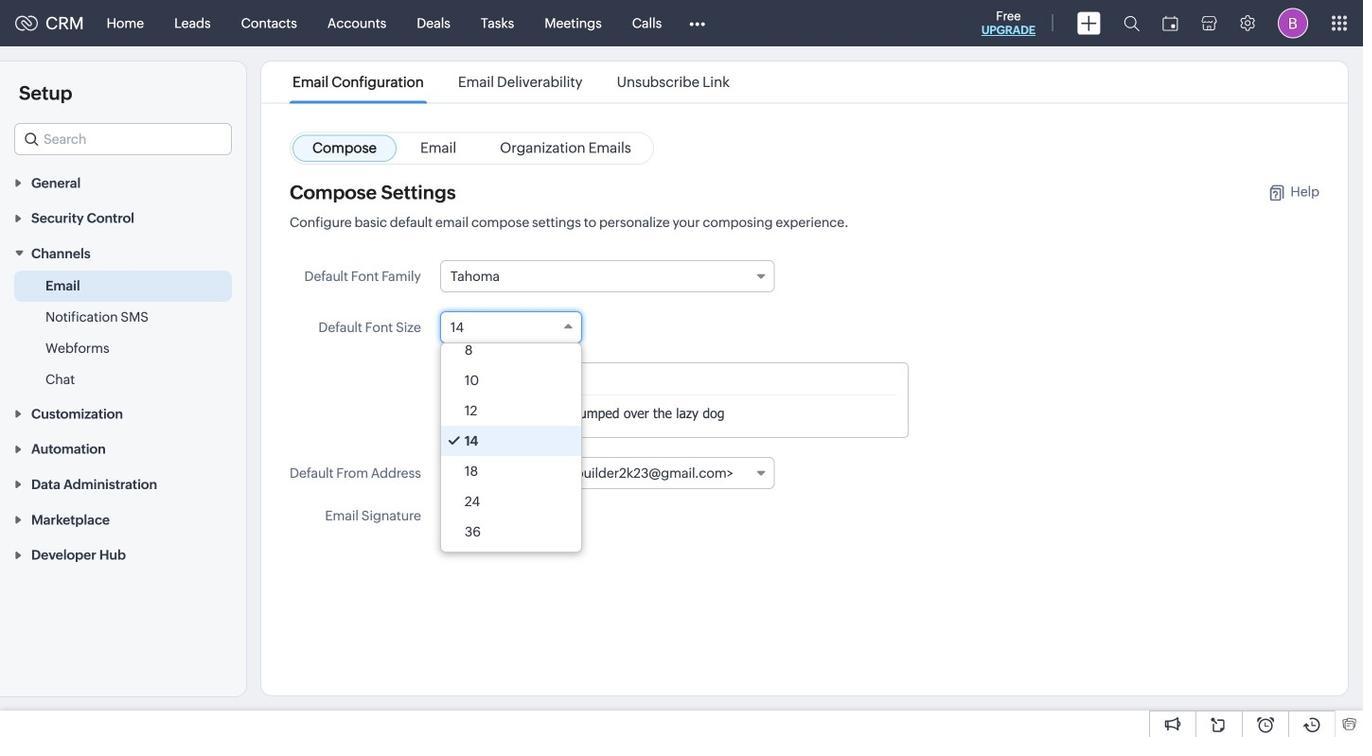 Task type: vqa. For each thing, say whether or not it's contained in the screenshot.
bottom Getting
no



Task type: locate. For each thing, give the bounding box(es) containing it.
option
[[441, 335, 581, 366], [441, 366, 581, 396], [441, 396, 581, 426], [441, 426, 581, 457], [441, 457, 581, 487], [441, 487, 581, 517], [441, 517, 581, 547]]

4 option from the top
[[441, 426, 581, 457]]

profile image
[[1279, 8, 1309, 38]]

None field
[[14, 123, 232, 155], [440, 260, 775, 293], [440, 312, 582, 344], [440, 457, 775, 490], [440, 260, 775, 293], [440, 312, 582, 344], [440, 457, 775, 490]]

region
[[0, 271, 246, 396]]

Search text field
[[15, 124, 231, 154]]

list
[[276, 62, 747, 103]]

logo image
[[15, 16, 38, 31]]

7 option from the top
[[441, 517, 581, 547]]

5 option from the top
[[441, 457, 581, 487]]

list box
[[441, 335, 581, 552]]

2 option from the top
[[441, 366, 581, 396]]

Other Modules field
[[677, 8, 718, 38]]



Task type: describe. For each thing, give the bounding box(es) containing it.
profile element
[[1267, 0, 1320, 46]]

none field search
[[14, 123, 232, 155]]

search element
[[1113, 0, 1152, 46]]

search image
[[1124, 15, 1140, 31]]

6 option from the top
[[441, 487, 581, 517]]

create menu image
[[1078, 12, 1102, 35]]

calendar image
[[1163, 16, 1179, 31]]

create menu element
[[1067, 0, 1113, 46]]

1 option from the top
[[441, 335, 581, 366]]

3 option from the top
[[441, 396, 581, 426]]



